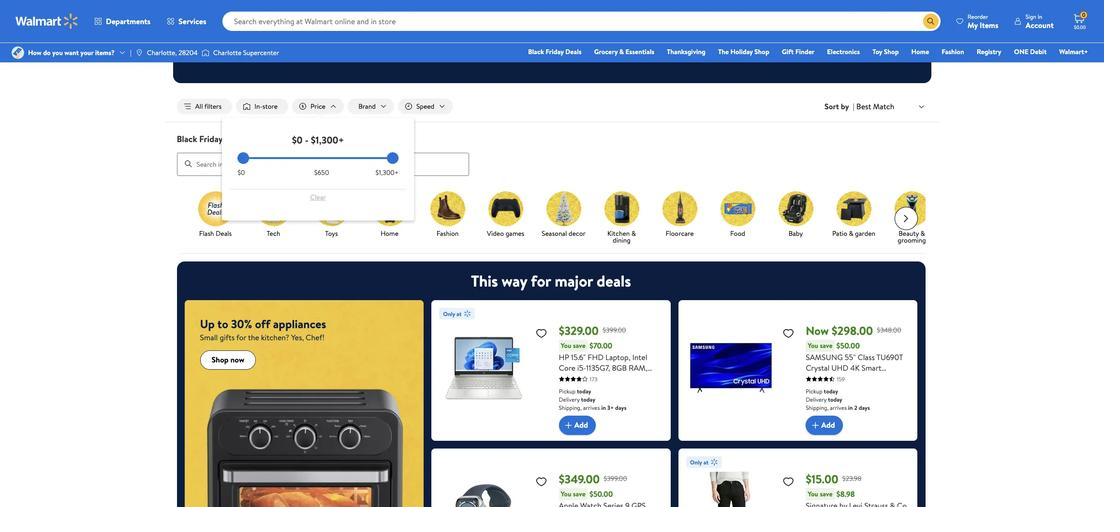 Task type: vqa. For each thing, say whether or not it's contained in the screenshot.
Immunization within the Consult your healthcare provider to determine your level of risk for infection and your need for this vaccine. Immunization offerings may vary by state.
no



Task type: describe. For each thing, give the bounding box(es) containing it.
shop video games image
[[488, 191, 523, 226]]

best match button
[[855, 100, 928, 113]]

samsung
[[806, 352, 843, 363]]

$349.00 $399.00
[[559, 471, 627, 487]]

| inside sort and filter section 'element'
[[853, 101, 855, 112]]

shop tech image
[[256, 191, 291, 226]]

30%
[[231, 316, 252, 332]]

save for you save $50.00 samsung 55" class tu690t crystal uhd 4k smart television - un55tu690tfxza (new)
[[820, 341, 833, 351]]

kitchen
[[608, 229, 630, 238]]

yes,
[[291, 332, 304, 343]]

3+
[[607, 404, 614, 412]]

at for $15.00
[[704, 458, 709, 467]]

1 horizontal spatial shop
[[755, 47, 770, 57]]

the
[[248, 332, 259, 343]]

& for grooming
[[921, 229, 925, 238]]

delivery for now $298.00
[[806, 395, 827, 404]]

your
[[80, 48, 94, 58]]

reorder
[[968, 12, 988, 21]]

only at for $329.00
[[443, 310, 462, 318]]

fhd
[[588, 352, 604, 363]]

core
[[559, 363, 576, 373]]

toys
[[325, 229, 338, 238]]

you for you save $50.00
[[561, 489, 571, 499]]

$23.98
[[843, 474, 862, 484]]

in-store
[[255, 102, 278, 111]]

miss
[[606, 29, 628, 45]]

only for $329.00
[[443, 310, 455, 318]]

in for now
[[848, 404, 853, 412]]

top
[[525, 29, 543, 45]]

baby
[[789, 229, 803, 238]]

checks.
[[547, 53, 566, 61]]

how do you want your items?
[[28, 48, 115, 58]]

crystal
[[806, 363, 830, 373]]

charlotte,
[[147, 48, 177, 58]]

at for $329.00
[[457, 310, 462, 318]]

decor
[[569, 229, 586, 238]]

delivery for $329.00
[[559, 395, 580, 404]]

kitchen & dining
[[608, 229, 636, 245]]

& for essentials
[[619, 47, 624, 57]]

1 horizontal spatial fashion link
[[938, 46, 969, 57]]

0 horizontal spatial -
[[305, 134, 309, 147]]

 image for how do you want your items?
[[12, 46, 24, 59]]

55"
[[845, 352, 856, 363]]

$15.00
[[806, 471, 839, 487]]

2 horizontal spatial shop
[[884, 47, 899, 57]]

$70.00
[[590, 341, 613, 351]]

small
[[200, 332, 218, 343]]

0
[[1082, 11, 1086, 19]]

0 vertical spatial black friday deals
[[528, 47, 582, 57]]

do
[[43, 48, 51, 58]]

black friday deals inside search box
[[177, 133, 246, 145]]

159
[[837, 375, 845, 383]]

you save $8.98
[[808, 489, 855, 500]]

grocery & essentials
[[594, 47, 654, 57]]

floorcare
[[666, 229, 694, 238]]

departments button
[[86, 10, 159, 33]]

sign in to add to favorites list, signature by levi strauss & co. men's and big men's slim fit jeans image
[[783, 476, 794, 488]]

$650
[[314, 168, 329, 178]]

windows
[[623, 373, 653, 384]]

1 horizontal spatial home link
[[907, 46, 934, 57]]

shop inside button
[[212, 355, 229, 365]]

you for you save $50.00 samsung 55" class tu690t crystal uhd 4k smart television - un55tu690tfxza (new)
[[808, 341, 818, 351]]

dining
[[613, 235, 631, 245]]

major
[[555, 270, 593, 291]]

shop seasonal image
[[546, 191, 581, 226]]

shop home image
[[372, 191, 407, 226]]

my
[[968, 20, 978, 30]]

gifts.
[[546, 29, 572, 45]]

grocery
[[594, 47, 618, 57]]

& for garden
[[849, 229, 854, 238]]

gift finder link
[[778, 46, 819, 57]]

in
[[1038, 12, 1043, 21]]

$50.00 for you save $50.00
[[590, 489, 613, 500]]

walmart image
[[15, 14, 78, 29]]

this
[[471, 270, 498, 291]]

2
[[854, 404, 858, 412]]

for inside up to 30% off appliances small gifts for the kitchen? yes, chef!
[[236, 332, 246, 343]]

$15.00 group
[[686, 456, 910, 507]]

add for now
[[821, 420, 835, 431]]

deals inside search box
[[225, 133, 246, 145]]

reorder my items
[[968, 12, 999, 30]]

savings.
[[483, 29, 523, 45]]

0 vertical spatial |
[[130, 48, 131, 58]]

sign in to add to favorites list, samsung 55" class tu690t crystal uhd 4k smart television - un55tu690tfxza (new) image
[[783, 327, 794, 339]]

how
[[28, 48, 42, 58]]

thanksgiving link
[[663, 46, 710, 57]]

0 horizontal spatial $1,300+
[[311, 134, 344, 147]]

shop kitchen & dining image
[[604, 191, 639, 226]]

$1300 range field
[[238, 157, 399, 159]]

pickup for $329.00
[[559, 387, 576, 395]]

2 vertical spatial deals
[[216, 229, 232, 238]]

0 vertical spatial deals
[[566, 47, 582, 57]]

1135g7,
[[586, 363, 610, 373]]

shipping, for $329.00
[[559, 404, 582, 412]]

intel
[[632, 352, 648, 363]]

now
[[230, 355, 244, 365]]

173
[[590, 375, 598, 383]]

search icon image
[[927, 17, 935, 25]]

8gb
[[612, 363, 627, 373]]

walmart+ link
[[1055, 46, 1093, 57]]

black inside search box
[[177, 133, 197, 145]]

dy2795wm
[[593, 384, 629, 395]]

games
[[506, 229, 524, 238]]

beauty
[[899, 229, 919, 238]]

1 horizontal spatial for
[[531, 270, 551, 291]]

departments
[[106, 16, 150, 27]]

flash deals link
[[190, 191, 241, 239]]

television
[[806, 373, 838, 384]]

finder
[[796, 47, 815, 57]]

15-
[[583, 384, 593, 395]]

$349.00
[[559, 471, 600, 487]]

essentials
[[626, 47, 654, 57]]

add button for now
[[806, 416, 843, 435]]

- inside you save $50.00 samsung 55" class tu690t crystal uhd 4k smart television - un55tu690tfxza (new)
[[840, 373, 843, 384]]

store
[[263, 102, 278, 111]]

hp
[[559, 352, 569, 363]]

0 horizontal spatial fashion
[[437, 229, 459, 238]]

1 horizontal spatial friday
[[546, 47, 564, 57]]

11
[[655, 373, 660, 384]]

flash deals image
[[198, 191, 233, 226]]

shop toys image
[[314, 191, 349, 226]]

sort and filter section element
[[165, 91, 939, 122]]

$298.00
[[832, 322, 873, 339]]

patio & garden
[[832, 229, 876, 238]]

all filters button
[[177, 99, 232, 114]]

charlotte, 28204
[[147, 48, 198, 58]]

 image for charlotte supercenter
[[202, 48, 209, 58]]

appliances
[[273, 316, 326, 332]]

best
[[857, 101, 872, 112]]

1 vertical spatial fashion link
[[423, 191, 473, 239]]

1 horizontal spatial black
[[528, 47, 544, 57]]

1 vertical spatial home
[[381, 229, 399, 238]]

save for you save $50.00
[[573, 489, 586, 499]]

up
[[200, 316, 215, 332]]

(new)
[[806, 384, 826, 395]]

floorcare link
[[655, 191, 705, 239]]



Task type: locate. For each thing, give the bounding box(es) containing it.
& right beauty at the right top of the page
[[921, 229, 925, 238]]

tu690t
[[877, 352, 903, 363]]

add down pickup today delivery today shipping, arrives in 3+ days at right
[[574, 420, 588, 431]]

$329.00 group
[[439, 308, 663, 435]]

black down top
[[528, 47, 544, 57]]

ram,
[[629, 363, 648, 373]]

shipping, up add to cart icon
[[806, 404, 829, 412]]

&
[[619, 47, 624, 57], [632, 229, 636, 238], [849, 229, 854, 238], [921, 229, 925, 238]]

1 horizontal spatial in
[[848, 404, 853, 412]]

0 horizontal spatial $50.00
[[590, 489, 613, 500]]

0 vertical spatial $399.00
[[603, 325, 626, 335]]

1 horizontal spatial home
[[912, 47, 929, 57]]

days inside pickup today delivery today shipping, arrives in 2 days
[[859, 404, 870, 412]]

match
[[873, 101, 895, 112]]

laptop,
[[606, 352, 631, 363]]

& inside beauty & grooming
[[921, 229, 925, 238]]

smart
[[862, 363, 882, 373]]

1 horizontal spatial black friday deals
[[528, 47, 582, 57]]

0 horizontal spatial arrives
[[583, 404, 600, 412]]

$50.00 inside $349.00 group
[[590, 489, 613, 500]]

brand
[[359, 102, 376, 111]]

$50.00 down $349.00 $399.00
[[590, 489, 613, 500]]

pickup down television
[[806, 387, 823, 395]]

black up search image
[[177, 133, 197, 145]]

in inside pickup today delivery today shipping, arrives in 2 days
[[848, 404, 853, 412]]

1 vertical spatial home link
[[364, 191, 415, 239]]

& inside kitchen & dining
[[632, 229, 636, 238]]

add to cart image
[[563, 420, 574, 431]]

chef!
[[306, 332, 325, 343]]

next slide for chipmodulewithimages list image
[[895, 207, 918, 230]]

1 vertical spatial $50.00
[[590, 489, 613, 500]]

now $298.00 $348.00
[[806, 322, 901, 339]]

0 horizontal spatial black
[[177, 133, 197, 145]]

shop fashion image
[[430, 191, 465, 226]]

beauty & grooming link
[[887, 191, 937, 246]]

$1,300+ up $0 range field
[[311, 134, 344, 147]]

Black Friday Deals search field
[[165, 133, 939, 176]]

toy
[[873, 47, 883, 57]]

days right 2
[[859, 404, 870, 412]]

0 horizontal spatial |
[[130, 48, 131, 58]]

1 vertical spatial only at
[[690, 458, 709, 467]]

$399.00 inside $349.00 $399.00
[[604, 474, 627, 484]]

$0.00
[[1074, 24, 1086, 30]]

$50.00 up 55"
[[837, 341, 860, 351]]

clear button
[[238, 190, 399, 205]]

you inside you save $50.00
[[561, 489, 571, 499]]

at inside $15.00 'group'
[[704, 458, 709, 467]]

& right dining
[[632, 229, 636, 238]]

shop food image
[[721, 191, 755, 226]]

kitchen?
[[261, 332, 289, 343]]

to
[[217, 316, 228, 332]]

shop right toy
[[884, 47, 899, 57]]

not
[[611, 53, 619, 61]]

in inside pickup today delivery today shipping, arrives in 3+ days
[[601, 404, 606, 412]]

1 horizontal spatial $0
[[292, 134, 303, 147]]

0 vertical spatial home link
[[907, 46, 934, 57]]

1 horizontal spatial delivery
[[806, 395, 827, 404]]

shipping, for now
[[806, 404, 829, 412]]

all
[[195, 102, 203, 111]]

days
[[615, 404, 627, 412], [859, 404, 870, 412]]

$399.00 for $349.00
[[604, 474, 627, 484]]

 image right 28204 in the left of the page
[[202, 48, 209, 58]]

price
[[311, 102, 326, 111]]

shipping, inside pickup today delivery today shipping, arrives in 3+ days
[[559, 404, 582, 412]]

save
[[573, 341, 586, 351], [820, 341, 833, 351], [573, 489, 586, 499], [820, 489, 833, 499]]

1 horizontal spatial $50.00
[[837, 341, 860, 351]]

$1,300+ up shop home image in the top of the page
[[376, 168, 399, 178]]

1 horizontal spatial add
[[821, 420, 835, 431]]

silver,
[[602, 373, 622, 384]]

0 vertical spatial $0
[[292, 134, 303, 147]]

$1,300+
[[311, 134, 344, 147], [376, 168, 399, 178]]

black friday deals down filters
[[177, 133, 246, 145]]

$0 range field
[[238, 157, 399, 159]]

1 days from the left
[[615, 404, 627, 412]]

save up 15.6"
[[573, 341, 586, 351]]

1 vertical spatial fashion
[[437, 229, 459, 238]]

1 vertical spatial only
[[690, 458, 702, 467]]

ssd,
[[584, 373, 600, 384]]

garden
[[855, 229, 876, 238]]

one debit link
[[1010, 46, 1051, 57]]

1 horizontal spatial only
[[690, 458, 702, 467]]

delivery down (new)
[[806, 395, 827, 404]]

shop now
[[212, 355, 244, 365]]

arrives for now
[[830, 404, 847, 412]]

 image
[[135, 49, 143, 57]]

1 horizontal spatial add button
[[806, 416, 843, 435]]

Search in deals search field
[[177, 153, 469, 176]]

1 horizontal spatial fashion
[[942, 47, 964, 57]]

- left 4k
[[840, 373, 843, 384]]

sort by |
[[825, 101, 855, 112]]

price button
[[292, 99, 344, 114]]

you inside you save $8.98
[[808, 489, 818, 499]]

pickup
[[559, 387, 576, 395], [806, 387, 823, 395]]

0 horizontal spatial home
[[381, 229, 399, 238]]

1 delivery from the left
[[559, 395, 580, 404]]

add inside $329.00 group
[[574, 420, 588, 431]]

0 vertical spatial only at
[[443, 310, 462, 318]]

gift finder
[[782, 47, 815, 57]]

thanksgiving
[[667, 47, 706, 57]]

you inside you save $70.00 hp 15.6" fhd laptop, intel core i5-1135g7, 8gb ram, 256gb ssd, silver, windows 11 home, 15-dy2795wm
[[561, 341, 571, 351]]

| right by
[[853, 101, 855, 112]]

1 vertical spatial at
[[704, 458, 709, 467]]

save down "$349.00"
[[573, 489, 586, 499]]

0 horizontal spatial at
[[457, 310, 462, 318]]

shop now button
[[200, 351, 256, 370]]

be
[[621, 53, 627, 61]]

sign in account
[[1026, 12, 1054, 30]]

1 horizontal spatial pickup
[[806, 387, 823, 395]]

1 vertical spatial black
[[177, 133, 197, 145]]

food link
[[713, 191, 763, 239]]

account
[[1026, 20, 1054, 30]]

friday down filters
[[199, 133, 223, 145]]

0 horizontal spatial fashion link
[[423, 191, 473, 239]]

no
[[528, 53, 535, 61]]

1 add button from the left
[[559, 416, 596, 435]]

search image
[[185, 160, 192, 168]]

items
[[584, 53, 598, 61]]

shipping, up add to cart image at right
[[559, 404, 582, 412]]

way
[[502, 270, 527, 291]]

0 horizontal spatial for
[[236, 332, 246, 343]]

only
[[443, 310, 455, 318], [690, 458, 702, 467]]

1 vertical spatial black friday deals
[[177, 133, 246, 145]]

uhd
[[832, 363, 849, 373]]

$50.00 inside you save $50.00 samsung 55" class tu690t crystal uhd 4k smart television - un55tu690tfxza (new)
[[837, 341, 860, 351]]

1 vertical spatial $399.00
[[604, 474, 627, 484]]

arrives left 2
[[830, 404, 847, 412]]

seasonal decor
[[542, 229, 586, 238]]

& for dining
[[632, 229, 636, 238]]

deals
[[566, 47, 582, 57], [225, 133, 246, 145], [216, 229, 232, 238]]

1 in from the left
[[601, 404, 606, 412]]

video games link
[[481, 191, 531, 239]]

1 vertical spatial deals
[[225, 133, 246, 145]]

save up samsung
[[820, 341, 833, 351]]

sign in to add to favorites list, apple watch series 9 gps 41mm silver aluminum case with storm blue sport band - s/m image
[[536, 476, 547, 488]]

toy shop link
[[868, 46, 903, 57]]

add button for $329.00
[[559, 416, 596, 435]]

28204
[[179, 48, 198, 58]]

1 horizontal spatial shipping,
[[806, 404, 829, 412]]

you for you save $8.98
[[808, 489, 818, 499]]

1 horizontal spatial |
[[853, 101, 855, 112]]

Walmart Site-Wide search field
[[222, 12, 941, 31]]

the
[[718, 47, 729, 57]]

deals right flash
[[216, 229, 232, 238]]

only inside $15.00 'group'
[[690, 458, 702, 467]]

epic savings. top gifts. don't miss it!
[[459, 29, 642, 45]]

0 horizontal spatial in
[[601, 404, 606, 412]]

1 horizontal spatial only at
[[690, 458, 709, 467]]

15.6"
[[571, 352, 586, 363]]

& right not
[[619, 47, 624, 57]]

2 add button from the left
[[806, 416, 843, 435]]

$0 for $0
[[238, 168, 245, 178]]

arrives for $329.00
[[583, 404, 600, 412]]

0 horizontal spatial shipping,
[[559, 404, 582, 412]]

0 horizontal spatial home link
[[364, 191, 415, 239]]

days right the 3+
[[615, 404, 627, 412]]

0 horizontal spatial only at
[[443, 310, 462, 318]]

sign in to add to favorites list, hp 15.6" fhd laptop, intel core i5-1135g7, 8gb ram, 256gb ssd, silver, windows 11 home, 15-dy2795wm image
[[536, 327, 547, 339]]

home
[[912, 47, 929, 57], [381, 229, 399, 238]]

0 horizontal spatial days
[[615, 404, 627, 412]]

only at inside $15.00 'group'
[[690, 458, 709, 467]]

$399.00 for $329.00
[[603, 325, 626, 335]]

want
[[64, 48, 79, 58]]

at inside $329.00 group
[[457, 310, 462, 318]]

all filters
[[195, 102, 222, 111]]

filters
[[204, 102, 222, 111]]

grocery & essentials link
[[590, 46, 659, 57]]

$349.00 group
[[439, 456, 663, 507]]

add to cart image
[[810, 420, 821, 431]]

in left 2
[[848, 404, 853, 412]]

days for $329.00
[[615, 404, 627, 412]]

select
[[567, 53, 583, 61]]

arrives down 15-
[[583, 404, 600, 412]]

1 add from the left
[[574, 420, 588, 431]]

add down pickup today delivery today shipping, arrives in 2 days
[[821, 420, 835, 431]]

you down $15.00
[[808, 489, 818, 499]]

black friday deals
[[528, 47, 582, 57], [177, 133, 246, 145]]

registry link
[[973, 46, 1006, 57]]

shop patio & garden image
[[837, 191, 871, 226]]

save for you save $8.98
[[820, 489, 833, 499]]

you down "$349.00"
[[561, 489, 571, 499]]

only at inside $329.00 group
[[443, 310, 462, 318]]

0 horizontal spatial delivery
[[559, 395, 580, 404]]

friday inside search box
[[199, 133, 223, 145]]

0 vertical spatial home
[[912, 47, 929, 57]]

1 vertical spatial friday
[[199, 133, 223, 145]]

add for $329.00
[[574, 420, 588, 431]]

1 horizontal spatial $1,300+
[[376, 168, 399, 178]]

$399.00 up you save $50.00
[[604, 474, 627, 484]]

pickup down "256gb"
[[559, 387, 576, 395]]

black
[[528, 47, 544, 57], [177, 133, 197, 145]]

may
[[599, 53, 610, 61]]

days inside pickup today delivery today shipping, arrives in 3+ days
[[615, 404, 627, 412]]

2 shipping, from the left
[[806, 404, 829, 412]]

walmart+
[[1060, 47, 1088, 57]]

one
[[1014, 47, 1029, 57]]

$399.00 up $70.00 at the right bottom
[[603, 325, 626, 335]]

in-
[[651, 53, 658, 61]]

home down search icon
[[912, 47, 929, 57]]

shop left now on the bottom left of the page
[[212, 355, 229, 365]]

0 vertical spatial black
[[528, 47, 544, 57]]

1 shipping, from the left
[[559, 404, 582, 412]]

flash
[[199, 229, 214, 238]]

1 horizontal spatial at
[[704, 458, 709, 467]]

shop beauty & grooming image
[[895, 191, 929, 226]]

for right way
[[531, 270, 551, 291]]

save inside you save $70.00 hp 15.6" fhd laptop, intel core i5-1135g7, 8gb ram, 256gb ssd, silver, windows 11 home, 15-dy2795wm
[[573, 341, 586, 351]]

0 vertical spatial at
[[457, 310, 462, 318]]

shipping, inside pickup today delivery today shipping, arrives in 2 days
[[806, 404, 829, 412]]

clear
[[310, 193, 326, 202]]

you inside you save $50.00 samsung 55" class tu690t crystal uhd 4k smart television - un55tu690tfxza (new)
[[808, 341, 818, 351]]

deals left "items"
[[566, 47, 582, 57]]

0 horizontal spatial  image
[[12, 46, 24, 59]]

add button down pickup today delivery today shipping, arrives in 2 days
[[806, 416, 843, 435]]

you
[[561, 341, 571, 351], [808, 341, 818, 351], [561, 489, 571, 499], [808, 489, 818, 499]]

arrives inside pickup today delivery today shipping, arrives in 3+ days
[[583, 404, 600, 412]]

2 in from the left
[[848, 404, 853, 412]]

1 vertical spatial for
[[236, 332, 246, 343]]

only inside $329.00 group
[[443, 310, 455, 318]]

speed button
[[398, 99, 453, 114]]

add button
[[559, 416, 596, 435], [806, 416, 843, 435]]

seasonal
[[542, 229, 567, 238]]

you up hp on the right bottom
[[561, 341, 571, 351]]

save inside you save $50.00 samsung 55" class tu690t crystal uhd 4k smart television - un55tu690tfxza (new)
[[820, 341, 833, 351]]

0 vertical spatial $1,300+
[[311, 134, 344, 147]]

arrives
[[583, 404, 600, 412], [830, 404, 847, 412]]

 image left how
[[12, 46, 24, 59]]

0 horizontal spatial pickup
[[559, 387, 576, 395]]

& right patio
[[849, 229, 854, 238]]

today
[[577, 387, 591, 395], [824, 387, 838, 395], [581, 395, 596, 404], [828, 395, 843, 404]]

home down shop home image in the top of the page
[[381, 229, 399, 238]]

pickup inside pickup today delivery today shipping, arrives in 2 days
[[806, 387, 823, 395]]

in left the 3+
[[601, 404, 606, 412]]

0 horizontal spatial only
[[443, 310, 455, 318]]

shop baby image
[[779, 191, 813, 226]]

0 vertical spatial -
[[305, 134, 309, 147]]

0 horizontal spatial friday
[[199, 133, 223, 145]]

0 horizontal spatial black friday deals
[[177, 133, 246, 145]]

1 horizontal spatial  image
[[202, 48, 209, 58]]

save for you save $70.00 hp 15.6" fhd laptop, intel core i5-1135g7, 8gb ram, 256gb ssd, silver, windows 11 home, 15-dy2795wm
[[573, 341, 586, 351]]

1 horizontal spatial days
[[859, 404, 870, 412]]

add button down pickup today delivery today shipping, arrives in 3+ days at right
[[559, 416, 596, 435]]

for left the on the left of page
[[236, 332, 246, 343]]

save down $15.00
[[820, 489, 833, 499]]

2 days from the left
[[859, 404, 870, 412]]

0 horizontal spatial shop
[[212, 355, 229, 365]]

2 arrives from the left
[[830, 404, 847, 412]]

$8.98
[[837, 489, 855, 500]]

delivery inside pickup today delivery today shipping, arrives in 3+ days
[[559, 395, 580, 404]]

in for $329.00
[[601, 404, 606, 412]]

1 vertical spatial |
[[853, 101, 855, 112]]

add button inside $329.00 group
[[559, 416, 596, 435]]

pickup inside pickup today delivery today shipping, arrives in 3+ days
[[559, 387, 576, 395]]

0 horizontal spatial add
[[574, 420, 588, 431]]

 image
[[12, 46, 24, 59], [202, 48, 209, 58]]

$399.00 inside $329.00 $399.00
[[603, 325, 626, 335]]

only at for $15.00
[[690, 458, 709, 467]]

1 horizontal spatial -
[[840, 373, 843, 384]]

$0 for $0 - $1,300+
[[292, 134, 303, 147]]

1 arrives from the left
[[583, 404, 600, 412]]

charlotte
[[213, 48, 242, 58]]

2 add from the left
[[821, 420, 835, 431]]

delivery inside pickup today delivery today shipping, arrives in 2 days
[[806, 395, 827, 404]]

0 horizontal spatial add button
[[559, 416, 596, 435]]

you save $50.00
[[561, 489, 613, 500]]

$50.00 for you save $50.00 samsung 55" class tu690t crystal uhd 4k smart television - un55tu690tfxza (new)
[[837, 341, 860, 351]]

only for $15.00
[[690, 458, 702, 467]]

save inside you save $8.98
[[820, 489, 833, 499]]

toys link
[[306, 191, 357, 239]]

pickup for now
[[806, 387, 823, 395]]

1 vertical spatial -
[[840, 373, 843, 384]]

1 horizontal spatial arrives
[[830, 404, 847, 412]]

you for you save $70.00 hp 15.6" fhd laptop, intel core i5-1135g7, 8gb ram, 256gb ssd, silver, windows 11 home, 15-dy2795wm
[[561, 341, 571, 351]]

$329.00 $399.00
[[559, 322, 626, 339]]

black friday deals down gifts.
[[528, 47, 582, 57]]

delivery down home,
[[559, 395, 580, 404]]

fashion down shop fashion image at left
[[437, 229, 459, 238]]

0 vertical spatial fashion
[[942, 47, 964, 57]]

shop right holiday
[[755, 47, 770, 57]]

deals down in-store button
[[225, 133, 246, 145]]

0 vertical spatial for
[[531, 270, 551, 291]]

shop floorcare image
[[662, 191, 697, 226]]

class
[[858, 352, 875, 363]]

1 vertical spatial $1,300+
[[376, 168, 399, 178]]

1 pickup from the left
[[559, 387, 576, 395]]

2 delivery from the left
[[806, 395, 827, 404]]

0 vertical spatial $50.00
[[837, 341, 860, 351]]

0 vertical spatial fashion link
[[938, 46, 969, 57]]

0 horizontal spatial $0
[[238, 168, 245, 178]]

friday down gifts.
[[546, 47, 564, 57]]

off
[[255, 316, 270, 332]]

save inside you save $50.00
[[573, 489, 586, 499]]

2 pickup from the left
[[806, 387, 823, 395]]

days for now $298.00
[[859, 404, 870, 412]]

this way for major deals
[[471, 270, 631, 291]]

0 vertical spatial friday
[[546, 47, 564, 57]]

arrives inside pickup today delivery today shipping, arrives in 2 days
[[830, 404, 847, 412]]

1 vertical spatial $0
[[238, 168, 245, 178]]

| right items?
[[130, 48, 131, 58]]

walmart black friday deals for days image
[[463, 0, 641, 17]]

deals
[[597, 270, 631, 291]]

you down now
[[808, 341, 818, 351]]

flash deals
[[199, 229, 232, 238]]

Search search field
[[222, 12, 941, 31]]

0 vertical spatial only
[[443, 310, 455, 318]]

services button
[[159, 10, 215, 33]]

fashion left registry link
[[942, 47, 964, 57]]

- up $0 range field
[[305, 134, 309, 147]]



